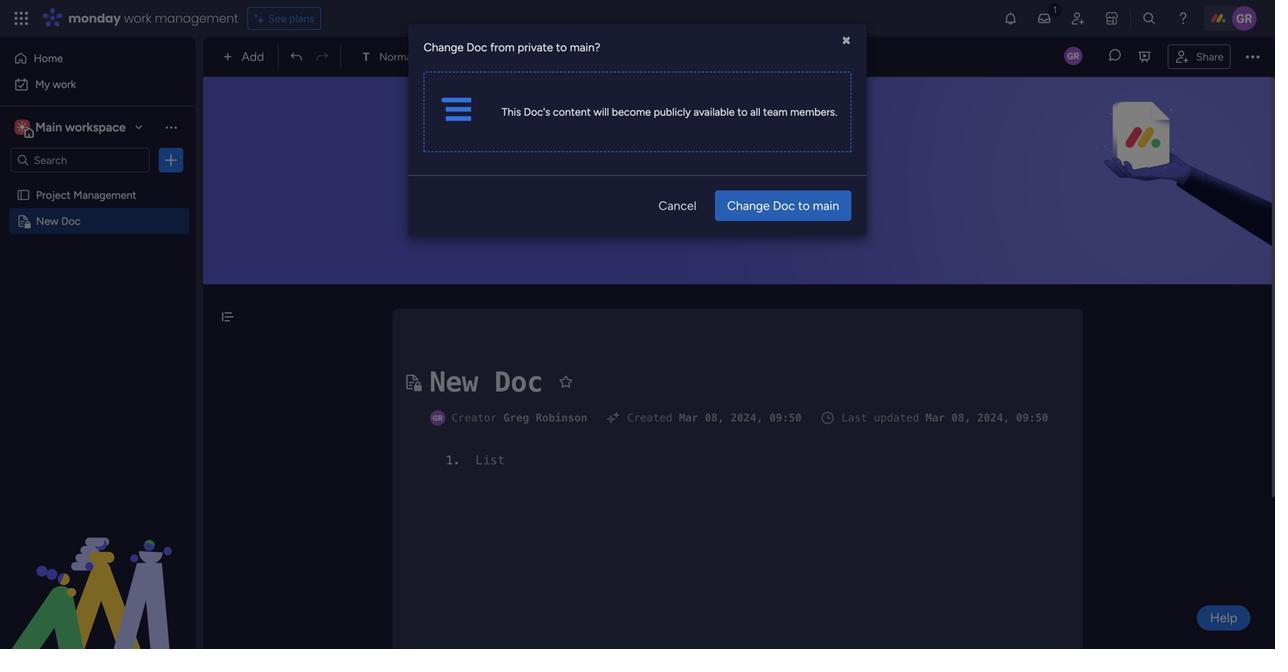 Task type: describe. For each thing, give the bounding box(es) containing it.
0 horizontal spatial new
[[36, 215, 59, 228]]

1
[[446, 453, 453, 468]]

help image
[[1176, 11, 1191, 26]]

doc left from
[[467, 41, 488, 54]]

monday marketplace image
[[1105, 11, 1120, 26]]

doc's
[[524, 105, 551, 119]]

available
[[694, 105, 735, 119]]

this
[[502, 105, 521, 119]]

add to favorites image
[[559, 374, 574, 390]]

team
[[764, 105, 788, 119]]

change doc to main button
[[715, 191, 852, 221]]

my
[[35, 78, 50, 91]]

main workspace button
[[11, 114, 150, 140]]

2 2024, from the left
[[978, 412, 1010, 425]]

from
[[490, 41, 515, 54]]

home link
[[9, 46, 186, 71]]

doc inside field
[[495, 366, 543, 399]]

normal
[[379, 50, 414, 63]]

v2 ellipsis image
[[1247, 47, 1260, 67]]

work for monday
[[124, 10, 152, 27]]

updated
[[874, 412, 920, 425]]

help
[[1211, 611, 1238, 626]]

0 vertical spatial to
[[556, 41, 567, 54]]

new doc inside field
[[430, 366, 543, 399]]

content
[[553, 105, 591, 119]]

0 vertical spatial new doc
[[36, 215, 81, 228]]

cancel
[[659, 199, 697, 213]]

my work option
[[9, 72, 186, 97]]

see plans button
[[248, 7, 322, 30]]

2 09:50 from the left
[[1017, 412, 1049, 425]]

.
[[453, 453, 461, 468]]

greg robinson image
[[1233, 6, 1257, 31]]

see
[[268, 12, 287, 25]]

× button
[[842, 30, 852, 49]]

change doc to main
[[728, 199, 840, 213]]

main workspace
[[35, 120, 126, 135]]

1 horizontal spatial to
[[738, 105, 748, 119]]

1 08, from the left
[[705, 412, 725, 425]]

private board image inside list box
[[16, 214, 31, 229]]

home option
[[9, 46, 186, 71]]

help button
[[1198, 606, 1251, 631]]

management
[[155, 10, 238, 27]]

board activity image
[[1065, 47, 1083, 65]]

creator greg robinson
[[452, 412, 588, 425]]

Search in workspace field
[[32, 152, 128, 169]]

management
[[73, 189, 137, 202]]

bulleted list image
[[527, 50, 541, 64]]

work for my
[[53, 78, 76, 91]]

monday work management
[[68, 10, 238, 27]]

change for change doc from private to main?
[[424, 41, 464, 54]]



Task type: vqa. For each thing, say whether or not it's contained in the screenshot.
"private" at the left of page
yes



Task type: locate. For each thing, give the bounding box(es) containing it.
1 vertical spatial to
[[738, 105, 748, 119]]

publicly
[[654, 105, 691, 119]]

0 horizontal spatial 08,
[[705, 412, 725, 425]]

to inside button
[[799, 199, 810, 213]]

private board image left new doc field
[[404, 373, 422, 392]]

change doc from private to main?
[[424, 41, 601, 54]]

monday
[[68, 10, 121, 27]]

update feed image
[[1037, 11, 1053, 26]]

home
[[34, 52, 63, 65]]

share button
[[1168, 44, 1231, 69]]

change right normal
[[424, 41, 464, 54]]

created mar 08, 2024, 09:50
[[628, 412, 802, 425]]

workspace
[[65, 120, 126, 135]]

last updated mar 08, 2024, 09:50
[[842, 412, 1049, 425]]

checklist image
[[580, 50, 593, 64]]

1 horizontal spatial 09:50
[[1017, 412, 1049, 425]]

1 horizontal spatial change
[[728, 199, 770, 213]]

all
[[751, 105, 761, 119]]

become
[[612, 105, 651, 119]]

public board image
[[16, 188, 31, 203]]

to left main
[[799, 199, 810, 213]]

new doc down project at top
[[36, 215, 81, 228]]

new doc up creator
[[430, 366, 543, 399]]

2 workspace image from the left
[[17, 119, 28, 136]]

change inside button
[[728, 199, 770, 213]]

0 horizontal spatial private board image
[[16, 214, 31, 229]]

1 horizontal spatial 08,
[[952, 412, 971, 425]]

to
[[556, 41, 567, 54], [738, 105, 748, 119], [799, 199, 810, 213]]

search everything image
[[1142, 11, 1158, 26]]

1 .
[[446, 453, 461, 468]]

1 vertical spatial work
[[53, 78, 76, 91]]

undo ⌘+z image
[[290, 50, 303, 64]]

robinson
[[536, 412, 588, 425]]

2 08, from the left
[[952, 412, 971, 425]]

private board image
[[16, 214, 31, 229], [404, 373, 422, 392]]

New Doc field
[[426, 362, 547, 402]]

creator
[[452, 412, 497, 425]]

0 vertical spatial change
[[424, 41, 464, 54]]

doc
[[467, 41, 488, 54], [773, 199, 796, 213], [61, 215, 81, 228], [495, 366, 543, 399]]

0 horizontal spatial 09:50
[[770, 412, 802, 425]]

1 horizontal spatial private board image
[[404, 373, 422, 392]]

share
[[1197, 50, 1224, 63]]

new
[[36, 215, 59, 228], [430, 366, 478, 399]]

09:50
[[770, 412, 802, 425], [1017, 412, 1049, 425]]

this doc's content will become publicly available to all team members.
[[502, 105, 838, 119]]

change for change doc to main
[[728, 199, 770, 213]]

cancel button
[[647, 191, 709, 221]]

main
[[813, 199, 840, 213]]

last
[[842, 412, 868, 425]]

text
[[417, 50, 436, 63]]

greg
[[504, 412, 529, 425]]

list box
[[0, 179, 196, 442]]

main?
[[570, 41, 601, 54]]

new up creator
[[430, 366, 478, 399]]

2 vertical spatial to
[[799, 199, 810, 213]]

2 mar from the left
[[926, 412, 946, 425]]

invite members image
[[1071, 11, 1086, 26]]

normal text
[[379, 50, 436, 63]]

private board image down public board icon
[[16, 214, 31, 229]]

1 vertical spatial private board image
[[404, 373, 422, 392]]

0 vertical spatial work
[[124, 10, 152, 27]]

doc down project management
[[61, 215, 81, 228]]

list box containing project management
[[0, 179, 196, 442]]

lottie animation image
[[0, 495, 196, 650]]

doc left main
[[773, 199, 796, 213]]

1 vertical spatial change
[[728, 199, 770, 213]]

1 horizontal spatial work
[[124, 10, 152, 27]]

created
[[628, 412, 673, 425]]

08, right created
[[705, 412, 725, 425]]

new doc
[[36, 215, 81, 228], [430, 366, 543, 399]]

work right my
[[53, 78, 76, 91]]

0 vertical spatial private board image
[[16, 214, 31, 229]]

mar right created
[[679, 412, 699, 425]]

0 vertical spatial new
[[36, 215, 59, 228]]

main
[[35, 120, 62, 135]]

0 horizontal spatial to
[[556, 41, 567, 54]]

members.
[[791, 105, 838, 119]]

1 vertical spatial new doc
[[430, 366, 543, 399]]

my work
[[35, 78, 76, 91]]

new down project at top
[[36, 215, 59, 228]]

1 09:50 from the left
[[770, 412, 802, 425]]

1 2024, from the left
[[731, 412, 763, 425]]

0 horizontal spatial change
[[424, 41, 464, 54]]

1 workspace image from the left
[[15, 119, 30, 136]]

0 horizontal spatial new doc
[[36, 215, 81, 228]]

mar
[[679, 412, 699, 425], [926, 412, 946, 425]]

change
[[424, 41, 464, 54], [728, 199, 770, 213]]

project management
[[36, 189, 137, 202]]

1 mar from the left
[[679, 412, 699, 425]]

workspace image
[[15, 119, 30, 136], [17, 119, 28, 136]]

my work link
[[9, 72, 186, 97]]

change right the cancel button
[[728, 199, 770, 213]]

work
[[124, 10, 152, 27], [53, 78, 76, 91]]

doc inside button
[[773, 199, 796, 213]]

1 image
[[1049, 1, 1063, 18]]

lottie animation element
[[0, 495, 196, 650]]

1 horizontal spatial new doc
[[430, 366, 543, 399]]

numbered list image
[[554, 50, 567, 64]]

select product image
[[14, 11, 29, 26]]

workspace selection element
[[15, 118, 128, 138]]

1 horizontal spatial new
[[430, 366, 478, 399]]

project
[[36, 189, 71, 202]]

1 vertical spatial new
[[430, 366, 478, 399]]

see plans
[[268, 12, 315, 25]]

notifications image
[[1003, 11, 1019, 26]]

plans
[[289, 12, 315, 25]]

mar right the updated
[[926, 412, 946, 425]]

0 horizontal spatial work
[[53, 78, 76, 91]]

08,
[[705, 412, 725, 425], [952, 412, 971, 425]]

0 horizontal spatial mar
[[679, 412, 699, 425]]

option
[[0, 181, 196, 185]]

doc inside list box
[[61, 215, 81, 228]]

08, right the updated
[[952, 412, 971, 425]]

work right monday
[[124, 10, 152, 27]]

×
[[842, 30, 852, 49]]

will
[[594, 105, 610, 119]]

2 horizontal spatial to
[[799, 199, 810, 213]]

1 horizontal spatial 2024,
[[978, 412, 1010, 425]]

doc up creator greg robinson
[[495, 366, 543, 399]]

new inside field
[[430, 366, 478, 399]]

work inside option
[[53, 78, 76, 91]]

0 horizontal spatial 2024,
[[731, 412, 763, 425]]

to left 'all' at top
[[738, 105, 748, 119]]

to left main?
[[556, 41, 567, 54]]

2024,
[[731, 412, 763, 425], [978, 412, 1010, 425]]

private
[[518, 41, 554, 54]]

1 horizontal spatial mar
[[926, 412, 946, 425]]



